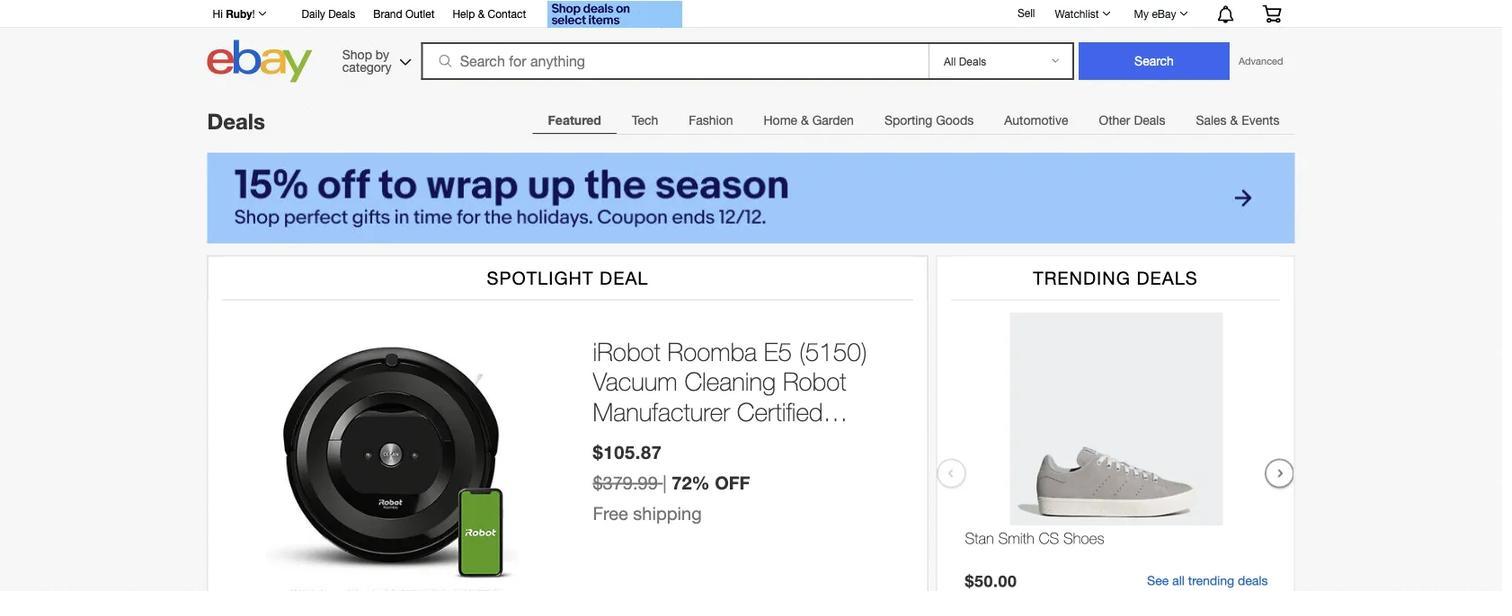 Task type: vqa. For each thing, say whether or not it's contained in the screenshot.
"TAB LIST" containing Featured
yes



Task type: locate. For each thing, give the bounding box(es) containing it.
&
[[478, 7, 485, 20], [801, 113, 809, 128], [1230, 113, 1238, 128]]

off
[[715, 472, 750, 494]]

account navigation
[[203, 0, 1295, 30]]

cs
[[1039, 529, 1059, 547]]

help & contact
[[453, 7, 526, 20]]

& inside "account" navigation
[[478, 7, 485, 20]]

& for home
[[801, 113, 809, 128]]

see all trending deals link
[[1147, 574, 1268, 589]]

brand outlet link
[[373, 4, 435, 24]]

trending deals
[[1033, 267, 1198, 288]]

home & garden link
[[748, 102, 869, 138]]

daily
[[302, 7, 325, 20]]

ebay
[[1152, 7, 1176, 20]]

sporting goods link
[[869, 102, 989, 138]]

sell link
[[1009, 6, 1043, 19]]

deals for daily
[[328, 7, 355, 20]]

sporting goods
[[884, 113, 974, 128]]

watchlist link
[[1045, 3, 1119, 24]]

advanced
[[1239, 55, 1283, 67]]

see
[[1147, 574, 1169, 588]]

1 horizontal spatial &
[[801, 113, 809, 128]]

deals inside "account" navigation
[[328, 7, 355, 20]]

cleaning
[[684, 367, 776, 396]]

see all trending deals
[[1147, 574, 1268, 588]]

menu bar
[[533, 102, 1295, 138]]

sporting
[[884, 113, 932, 128]]

& for help
[[478, 7, 485, 20]]

other deals link
[[1084, 102, 1181, 138]]

& right home
[[801, 113, 809, 128]]

15% off to wrap up the season shop perfect gifts in time for the holidays. coupon ends 12/12. image
[[207, 153, 1295, 243]]

sales & events link
[[1181, 102, 1295, 138]]

trending
[[1033, 267, 1131, 288]]

fashion link
[[674, 102, 748, 138]]

e5
[[764, 337, 792, 366]]

$379.99 | 72% off
[[593, 472, 750, 494]]

tab list
[[533, 102, 1295, 138]]

& right the help
[[478, 7, 485, 20]]

deals for other
[[1134, 113, 1165, 128]]

& for sales
[[1230, 113, 1238, 128]]

shipping
[[633, 504, 702, 525]]

other
[[1099, 113, 1130, 128]]

& right sales
[[1230, 113, 1238, 128]]

help & contact link
[[453, 4, 526, 24]]

None submit
[[1079, 42, 1230, 80]]

tab list containing featured
[[533, 102, 1295, 138]]

stan smith cs shoes
[[965, 529, 1104, 547]]

daily deals
[[302, 7, 355, 20]]

deals link
[[207, 108, 265, 134]]

2 horizontal spatial &
[[1230, 113, 1238, 128]]

shop by category banner
[[203, 0, 1295, 87]]

deals
[[328, 7, 355, 20], [207, 108, 265, 134], [1134, 113, 1165, 128], [1137, 267, 1198, 288]]

robot
[[783, 367, 846, 396]]

my ebay
[[1134, 7, 1176, 20]]

your shopping cart image
[[1262, 5, 1282, 23]]

spotlight
[[487, 267, 594, 288]]

$379.99
[[593, 473, 658, 494]]

|
[[663, 473, 667, 494]]

!
[[252, 7, 255, 20]]

certified
[[737, 397, 823, 427]]

0 horizontal spatial &
[[478, 7, 485, 20]]

advanced link
[[1230, 43, 1292, 79]]

free shipping
[[593, 504, 702, 525]]



Task type: describe. For each thing, give the bounding box(es) containing it.
home & garden
[[764, 113, 854, 128]]

my
[[1134, 7, 1149, 20]]

automotive link
[[989, 102, 1084, 138]]

home
[[764, 113, 797, 128]]

by
[[376, 47, 389, 62]]

category
[[342, 59, 391, 74]]

hi ruby !
[[213, 7, 255, 20]]

outlet
[[405, 7, 435, 20]]

garden
[[812, 113, 854, 128]]

(5150)
[[799, 337, 867, 366]]

brand outlet
[[373, 7, 435, 20]]

shoes
[[1063, 529, 1104, 547]]

deals for trending
[[1137, 267, 1198, 288]]

my ebay link
[[1124, 3, 1196, 24]]

refurbished
[[593, 427, 718, 457]]

free
[[593, 504, 628, 525]]

ruby
[[226, 7, 252, 20]]

goods
[[936, 113, 974, 128]]

manufacturer
[[593, 397, 730, 427]]

shop by category
[[342, 47, 391, 74]]

events
[[1242, 113, 1280, 128]]

tech link
[[617, 102, 674, 138]]

irobot roomba e5 (5150) vacuum cleaning robot manufacturer certified refurbished
[[593, 337, 867, 457]]

contact
[[488, 7, 526, 20]]

menu bar containing featured
[[533, 102, 1295, 138]]

deals
[[1238, 574, 1268, 588]]

$50.00
[[965, 572, 1017, 591]]

smith
[[998, 529, 1035, 547]]

daily deals link
[[302, 4, 355, 24]]

none submit inside shop by category banner
[[1079, 42, 1230, 80]]

deal
[[600, 267, 649, 288]]

irobot
[[593, 337, 660, 366]]

tech
[[632, 113, 658, 128]]

irobot roomba e5 (5150) vacuum cleaning robot manufacturer certified refurbished link
[[593, 337, 909, 457]]

get an extra 15% off image
[[548, 1, 683, 28]]

stan smith cs shoes link
[[965, 529, 1268, 570]]

shop
[[342, 47, 372, 62]]

shop by category button
[[334, 40, 415, 79]]

72%
[[672, 472, 710, 494]]

sales
[[1196, 113, 1227, 128]]

all
[[1172, 574, 1185, 588]]

hi
[[213, 7, 223, 20]]

brand
[[373, 7, 402, 20]]

spotlight deal
[[487, 267, 649, 288]]

$105.87
[[593, 441, 662, 463]]

watchlist
[[1055, 7, 1099, 20]]

vacuum
[[593, 367, 677, 396]]

sell
[[1018, 6, 1035, 19]]

sales & events
[[1196, 113, 1280, 128]]

other deals
[[1099, 113, 1165, 128]]

featured
[[548, 113, 601, 128]]

automotive
[[1004, 113, 1068, 128]]

stan
[[965, 529, 994, 547]]

help
[[453, 7, 475, 20]]

fashion
[[689, 113, 733, 128]]

trending
[[1188, 574, 1234, 588]]

roomba
[[667, 337, 757, 366]]

featured link
[[533, 102, 617, 138]]

Search for anything text field
[[424, 44, 925, 78]]



